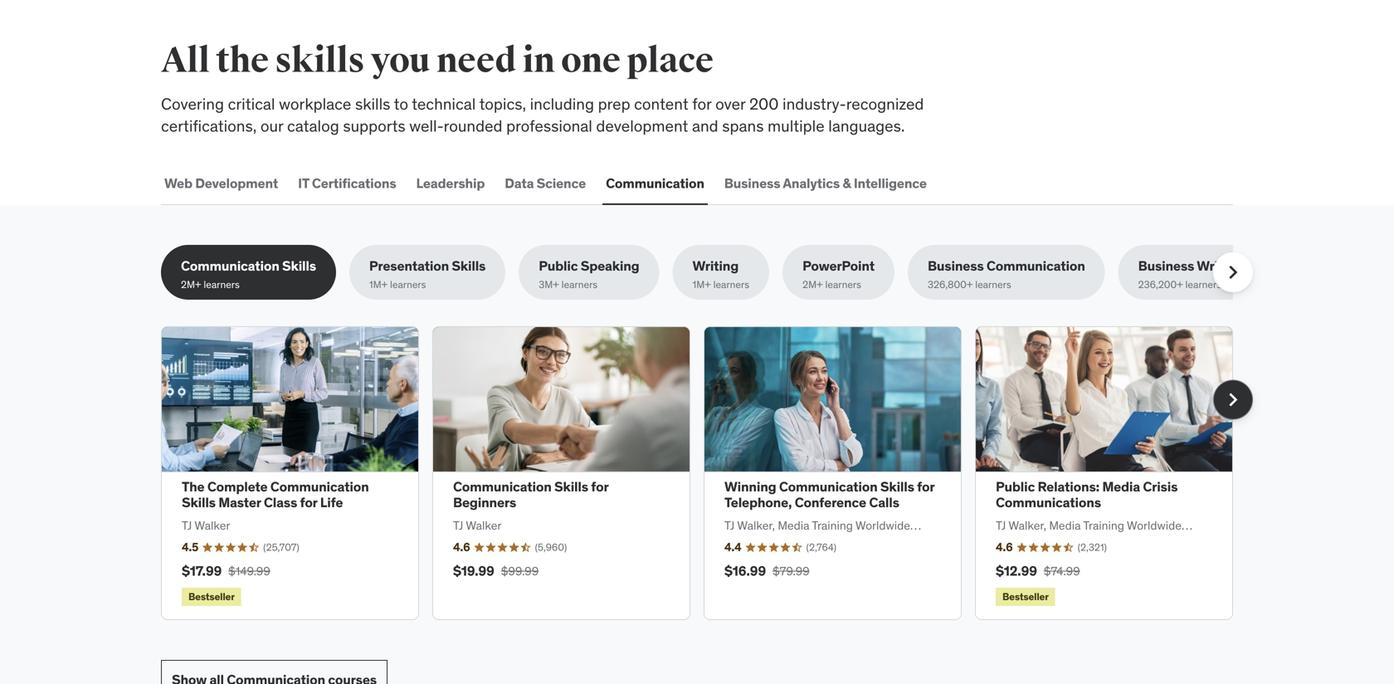 Task type: describe. For each thing, give the bounding box(es) containing it.
the
[[216, 39, 269, 82]]

skills for communication skills 2m+ learners
[[282, 257, 316, 275]]

class
[[264, 494, 297, 511]]

writing inside business writing 236,200+ learners
[[1197, 257, 1243, 275]]

communication inside business communication 326,800+ learners
[[987, 257, 1085, 275]]

workplace
[[279, 94, 351, 114]]

and
[[692, 116, 719, 136]]

learners for public speaking
[[562, 278, 598, 291]]

2m+ inside powerpoint 2m+ learners
[[803, 278, 823, 291]]

in
[[523, 39, 555, 82]]

learners for business writing
[[1186, 278, 1222, 291]]

communication inside communication skills for beginners
[[453, 478, 552, 495]]

1m+ inside writing 1m+ learners
[[693, 278, 711, 291]]

business for business writing 236,200+ learners
[[1139, 257, 1195, 275]]

all the skills you need in one place
[[161, 39, 714, 82]]

communication button
[[603, 164, 708, 204]]

business analytics & intelligence button
[[721, 164, 930, 204]]

carousel element
[[161, 326, 1253, 620]]

one
[[561, 39, 621, 82]]

the complete communication skills master class for life
[[182, 478, 369, 511]]

analytics
[[783, 175, 840, 192]]

skills inside winning communication skills for telephone, conference calls
[[881, 478, 915, 495]]

communication skills for beginners link
[[453, 478, 609, 511]]

supports
[[343, 116, 406, 136]]

writing 1m+ learners
[[693, 257, 750, 291]]

2m+ inside communication skills 2m+ learners
[[181, 278, 201, 291]]

all
[[161, 39, 210, 82]]

data science button
[[502, 164, 589, 204]]

web
[[164, 175, 193, 192]]

next image
[[1220, 259, 1247, 286]]

&
[[843, 175, 851, 192]]

topic filters element
[[161, 245, 1263, 300]]

learners inside powerpoint 2m+ learners
[[826, 278, 862, 291]]

technical
[[412, 94, 476, 114]]

web development button
[[161, 164, 281, 204]]

public for public speaking 3m+ learners
[[539, 257, 578, 275]]

prep
[[598, 94, 631, 114]]

winning communication skills for telephone, conference calls link
[[725, 478, 935, 511]]

it certifications
[[298, 175, 396, 192]]

communication skills 2m+ learners
[[181, 257, 316, 291]]

public relations: media crisis communications link
[[996, 478, 1178, 511]]

communication inside winning communication skills for telephone, conference calls
[[779, 478, 878, 495]]

winning communication skills for telephone, conference calls
[[725, 478, 935, 511]]

for inside covering critical workplace skills to technical topics, including prep content for over 200 industry-recognized certifications, our catalog supports well-rounded professional development and spans multiple languages.
[[693, 94, 712, 114]]

for inside the complete communication skills master class for life
[[300, 494, 317, 511]]

presentation
[[369, 257, 449, 275]]

public for public relations: media crisis communications
[[996, 478, 1035, 495]]

including
[[530, 94, 594, 114]]

business for business analytics & intelligence
[[725, 175, 781, 192]]

covering
[[161, 94, 224, 114]]

business for business communication 326,800+ learners
[[928, 257, 984, 275]]

skills inside covering critical workplace skills to technical topics, including prep content for over 200 industry-recognized certifications, our catalog supports well-rounded professional development and spans multiple languages.
[[355, 94, 391, 114]]

development
[[596, 116, 688, 136]]

communications
[[996, 494, 1101, 511]]

skills for communication skills for beginners
[[555, 478, 588, 495]]

powerpoint
[[803, 257, 875, 275]]

critical
[[228, 94, 275, 114]]

to
[[394, 94, 408, 114]]

for inside winning communication skills for telephone, conference calls
[[917, 478, 935, 495]]

topics,
[[479, 94, 526, 114]]

writing inside writing 1m+ learners
[[693, 257, 739, 275]]

326,800+
[[928, 278, 973, 291]]

telephone,
[[725, 494, 792, 511]]

place
[[627, 39, 714, 82]]

master
[[218, 494, 261, 511]]

business analytics & intelligence
[[725, 175, 927, 192]]

professional
[[506, 116, 593, 136]]

catalog
[[287, 116, 339, 136]]



Task type: locate. For each thing, give the bounding box(es) containing it.
development
[[195, 175, 278, 192]]

skills inside communication skills for beginners
[[555, 478, 588, 495]]

writing
[[693, 257, 739, 275], [1197, 257, 1243, 275]]

learners inside writing 1m+ learners
[[714, 278, 750, 291]]

0 vertical spatial public
[[539, 257, 578, 275]]

1 2m+ from the left
[[181, 278, 201, 291]]

1 writing from the left
[[693, 257, 739, 275]]

public up 3m+ at the top of the page
[[539, 257, 578, 275]]

communication
[[606, 175, 705, 192], [181, 257, 279, 275], [987, 257, 1085, 275], [270, 478, 369, 495], [453, 478, 552, 495], [779, 478, 878, 495]]

communication inside communication skills 2m+ learners
[[181, 257, 279, 275]]

spans
[[722, 116, 764, 136]]

skills up the supports
[[355, 94, 391, 114]]

1 horizontal spatial writing
[[1197, 257, 1243, 275]]

1 horizontal spatial 2m+
[[803, 278, 823, 291]]

data
[[505, 175, 534, 192]]

public inside public relations: media crisis communications
[[996, 478, 1035, 495]]

calls
[[869, 494, 900, 511]]

conference
[[795, 494, 867, 511]]

1 horizontal spatial public
[[996, 478, 1035, 495]]

business communication 326,800+ learners
[[928, 257, 1085, 291]]

2 writing from the left
[[1197, 257, 1243, 275]]

skills
[[275, 39, 365, 82], [355, 94, 391, 114]]

intelligence
[[854, 175, 927, 192]]

business inside business communication 326,800+ learners
[[928, 257, 984, 275]]

1m+ inside presentation skills 1m+ learners
[[369, 278, 388, 291]]

communication inside the complete communication skills master class for life
[[270, 478, 369, 495]]

learners inside public speaking 3m+ learners
[[562, 278, 598, 291]]

2 learners from the left
[[390, 278, 426, 291]]

public speaking 3m+ learners
[[539, 257, 640, 291]]

speaking
[[581, 257, 640, 275]]

the complete communication skills master class for life link
[[182, 478, 369, 511]]

covering critical workplace skills to technical topics, including prep content for over 200 industry-recognized certifications, our catalog supports well-rounded professional development and spans multiple languages.
[[161, 94, 924, 136]]

public inside public speaking 3m+ learners
[[539, 257, 578, 275]]

presentation skills 1m+ learners
[[369, 257, 486, 291]]

business writing 236,200+ learners
[[1139, 257, 1243, 291]]

certifications,
[[161, 116, 257, 136]]

recognized
[[846, 94, 924, 114]]

skills inside communication skills 2m+ learners
[[282, 257, 316, 275]]

learners inside presentation skills 1m+ learners
[[390, 278, 426, 291]]

languages.
[[829, 116, 905, 136]]

media
[[1103, 478, 1141, 495]]

learners inside business writing 236,200+ learners
[[1186, 278, 1222, 291]]

communication inside button
[[606, 175, 705, 192]]

1 horizontal spatial business
[[928, 257, 984, 275]]

communication skills for beginners
[[453, 478, 609, 511]]

236,200+
[[1139, 278, 1183, 291]]

you
[[371, 39, 430, 82]]

business inside business writing 236,200+ learners
[[1139, 257, 1195, 275]]

skills up workplace
[[275, 39, 365, 82]]

certifications
[[312, 175, 396, 192]]

content
[[634, 94, 689, 114]]

4 learners from the left
[[714, 278, 750, 291]]

business up 326,800+
[[928, 257, 984, 275]]

learners inside communication skills 2m+ learners
[[204, 278, 240, 291]]

need
[[437, 39, 516, 82]]

skills
[[282, 257, 316, 275], [452, 257, 486, 275], [555, 478, 588, 495], [881, 478, 915, 495], [182, 494, 216, 511]]

0 horizontal spatial public
[[539, 257, 578, 275]]

business
[[725, 175, 781, 192], [928, 257, 984, 275], [1139, 257, 1195, 275]]

science
[[537, 175, 586, 192]]

it
[[298, 175, 309, 192]]

beginners
[[453, 494, 516, 511]]

crisis
[[1143, 478, 1178, 495]]

skills for presentation skills 1m+ learners
[[452, 257, 486, 275]]

over
[[716, 94, 746, 114]]

skills inside the complete communication skills master class for life
[[182, 494, 216, 511]]

2 2m+ from the left
[[803, 278, 823, 291]]

1m+
[[369, 278, 388, 291], [693, 278, 711, 291]]

public
[[539, 257, 578, 275], [996, 478, 1035, 495]]

winning
[[725, 478, 777, 495]]

learners for presentation skills
[[390, 278, 426, 291]]

learners for business communication
[[976, 278, 1012, 291]]

learners for communication skills
[[204, 278, 240, 291]]

leadership
[[416, 175, 485, 192]]

0 horizontal spatial writing
[[693, 257, 739, 275]]

business down the spans
[[725, 175, 781, 192]]

skills inside presentation skills 1m+ learners
[[452, 257, 486, 275]]

life
[[320, 494, 343, 511]]

0 horizontal spatial business
[[725, 175, 781, 192]]

business inside button
[[725, 175, 781, 192]]

learners
[[204, 278, 240, 291], [390, 278, 426, 291], [562, 278, 598, 291], [714, 278, 750, 291], [826, 278, 862, 291], [976, 278, 1012, 291], [1186, 278, 1222, 291]]

public left 'relations:'
[[996, 478, 1035, 495]]

0 horizontal spatial 1m+
[[369, 278, 388, 291]]

for inside communication skills for beginners
[[591, 478, 609, 495]]

1 1m+ from the left
[[369, 278, 388, 291]]

learners inside business communication 326,800+ learners
[[976, 278, 1012, 291]]

3m+
[[539, 278, 559, 291]]

business up 236,200+ at the right
[[1139, 257, 1195, 275]]

0 horizontal spatial 2m+
[[181, 278, 201, 291]]

the
[[182, 478, 205, 495]]

0 vertical spatial skills
[[275, 39, 365, 82]]

multiple
[[768, 116, 825, 136]]

rounded
[[444, 116, 503, 136]]

6 learners from the left
[[976, 278, 1012, 291]]

3 learners from the left
[[562, 278, 598, 291]]

7 learners from the left
[[1186, 278, 1222, 291]]

it certifications button
[[295, 164, 400, 204]]

our
[[261, 116, 283, 136]]

next image
[[1220, 387, 1247, 413]]

2 horizontal spatial business
[[1139, 257, 1195, 275]]

data science
[[505, 175, 586, 192]]

1 vertical spatial public
[[996, 478, 1035, 495]]

public relations: media crisis communications
[[996, 478, 1178, 511]]

powerpoint 2m+ learners
[[803, 257, 875, 291]]

2m+
[[181, 278, 201, 291], [803, 278, 823, 291]]

well-
[[409, 116, 444, 136]]

complete
[[207, 478, 268, 495]]

200
[[750, 94, 779, 114]]

industry-
[[783, 94, 846, 114]]

1 vertical spatial skills
[[355, 94, 391, 114]]

1 horizontal spatial 1m+
[[693, 278, 711, 291]]

5 learners from the left
[[826, 278, 862, 291]]

leadership button
[[413, 164, 488, 204]]

1 learners from the left
[[204, 278, 240, 291]]

2 1m+ from the left
[[693, 278, 711, 291]]

relations:
[[1038, 478, 1100, 495]]

web development
[[164, 175, 278, 192]]

for
[[693, 94, 712, 114], [591, 478, 609, 495], [917, 478, 935, 495], [300, 494, 317, 511]]



Task type: vqa. For each thing, say whether or not it's contained in the screenshot.
1st 2M+ from left
yes



